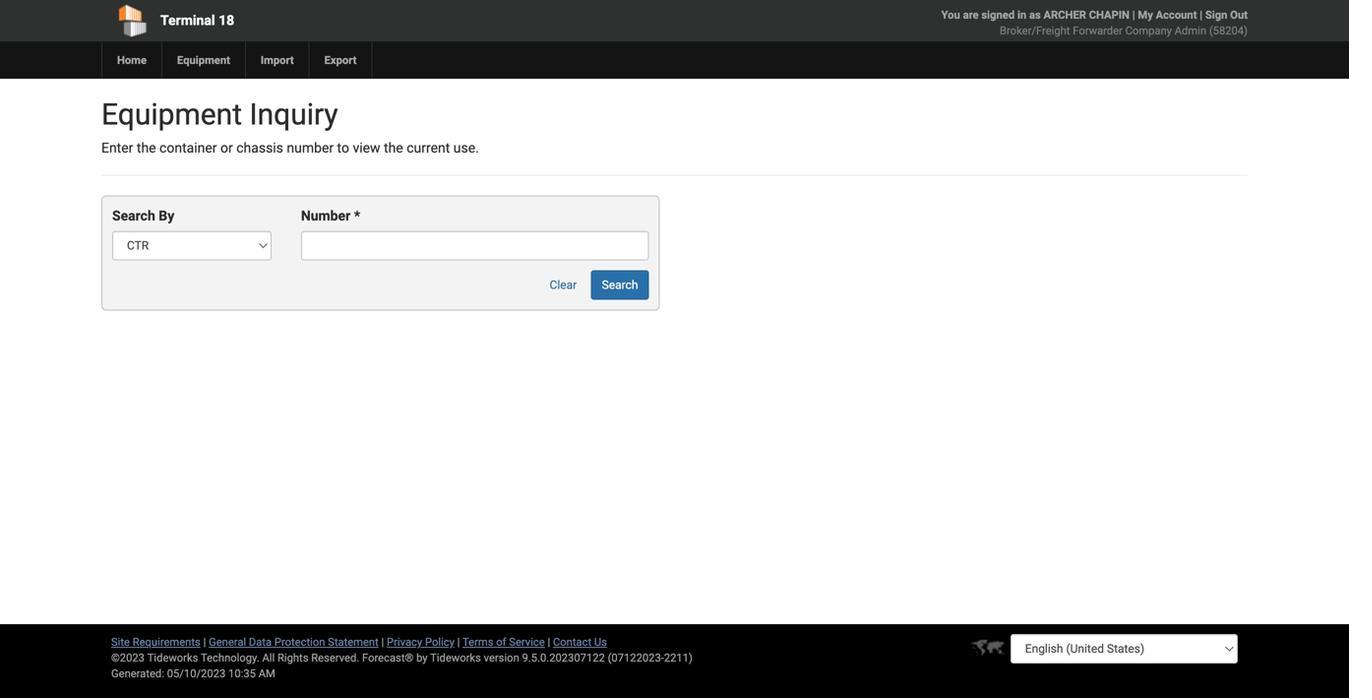 Task type: vqa. For each thing, say whether or not it's contained in the screenshot.
left before
no



Task type: locate. For each thing, give the bounding box(es) containing it.
0 vertical spatial search
[[112, 208, 155, 224]]

0 horizontal spatial search
[[112, 208, 155, 224]]

search button
[[591, 270, 649, 300]]

contact
[[553, 636, 592, 648]]

broker/freight
[[1000, 24, 1071, 37]]

1 vertical spatial search
[[602, 278, 638, 292]]

equipment
[[177, 54, 230, 66], [101, 97, 242, 132]]

export
[[325, 54, 357, 66]]

(07122023-
[[608, 651, 664, 664]]

the right view
[[384, 140, 403, 156]]

the right enter
[[137, 140, 156, 156]]

9.5.0.202307122
[[522, 651, 605, 664]]

terminal 18
[[160, 12, 234, 29]]

container
[[160, 140, 217, 156]]

import link
[[245, 41, 309, 79]]

version
[[484, 651, 520, 664]]

equipment up container
[[101, 97, 242, 132]]

out
[[1231, 8, 1248, 21]]

rights
[[278, 651, 309, 664]]

sign out link
[[1206, 8, 1248, 21]]

tideworks
[[430, 651, 481, 664]]

| up forecast®
[[382, 636, 384, 648]]

the
[[137, 140, 156, 156], [384, 140, 403, 156]]

to
[[337, 140, 350, 156]]

|
[[1133, 8, 1136, 21], [1200, 8, 1203, 21], [203, 636, 206, 648], [382, 636, 384, 648], [458, 636, 460, 648], [548, 636, 551, 648]]

equipment inside the equipment inquiry enter the container or chassis number to view the current use.
[[101, 97, 242, 132]]

1 vertical spatial equipment
[[101, 97, 242, 132]]

| left sign
[[1200, 8, 1203, 21]]

equipment link
[[161, 41, 245, 79]]

0 vertical spatial equipment
[[177, 54, 230, 66]]

number
[[301, 208, 351, 224]]

search left by
[[112, 208, 155, 224]]

chapin
[[1090, 8, 1130, 21]]

equipment down terminal 18
[[177, 54, 230, 66]]

search right clear button
[[602, 278, 638, 292]]

reserved.
[[311, 651, 360, 664]]

policy
[[425, 636, 455, 648]]

site
[[111, 636, 130, 648]]

search
[[112, 208, 155, 224], [602, 278, 638, 292]]

18
[[219, 12, 234, 29]]

general data protection statement link
[[209, 636, 379, 648]]

signed
[[982, 8, 1015, 21]]

1 the from the left
[[137, 140, 156, 156]]

search by
[[112, 208, 175, 224]]

my
[[1139, 8, 1154, 21]]

contact us link
[[553, 636, 607, 648]]

| up 9.5.0.202307122
[[548, 636, 551, 648]]

forwarder
[[1073, 24, 1123, 37]]

all
[[262, 651, 275, 664]]

protection
[[275, 636, 325, 648]]

equipment inquiry enter the container or chassis number to view the current use.
[[101, 97, 479, 156]]

0 horizontal spatial the
[[137, 140, 156, 156]]

view
[[353, 140, 381, 156]]

you
[[942, 8, 961, 21]]

home link
[[101, 41, 161, 79]]

search inside button
[[602, 278, 638, 292]]

data
[[249, 636, 272, 648]]

terminal
[[160, 12, 215, 29]]

by
[[159, 208, 175, 224]]

terminal 18 link
[[101, 0, 562, 41]]

1 horizontal spatial the
[[384, 140, 403, 156]]

1 horizontal spatial search
[[602, 278, 638, 292]]

am
[[259, 667, 275, 680]]

privacy
[[387, 636, 423, 648]]

chassis
[[236, 140, 283, 156]]



Task type: describe. For each thing, give the bounding box(es) containing it.
*
[[354, 208, 360, 224]]

(58204)
[[1210, 24, 1248, 37]]

service
[[509, 636, 545, 648]]

archer
[[1044, 8, 1087, 21]]

in
[[1018, 8, 1027, 21]]

forecast®
[[362, 651, 414, 664]]

statement
[[328, 636, 379, 648]]

general
[[209, 636, 246, 648]]

requirements
[[133, 636, 201, 648]]

by
[[417, 651, 428, 664]]

technology.
[[201, 651, 260, 664]]

company
[[1126, 24, 1173, 37]]

©2023 tideworks
[[111, 651, 198, 664]]

clear
[[550, 278, 577, 292]]

search for search
[[602, 278, 638, 292]]

my account link
[[1139, 8, 1198, 21]]

as
[[1030, 8, 1041, 21]]

privacy policy link
[[387, 636, 455, 648]]

site requirements | general data protection statement | privacy policy | terms of service | contact us ©2023 tideworks technology. all rights reserved. forecast® by tideworks version 9.5.0.202307122 (07122023-2211) generated: 05/10/2023 10:35 am
[[111, 636, 693, 680]]

10:35
[[228, 667, 256, 680]]

terms
[[463, 636, 494, 648]]

home
[[117, 54, 147, 66]]

us
[[595, 636, 607, 648]]

admin
[[1175, 24, 1207, 37]]

of
[[496, 636, 507, 648]]

generated:
[[111, 667, 164, 680]]

export link
[[309, 41, 372, 79]]

enter
[[101, 140, 133, 156]]

sign
[[1206, 8, 1228, 21]]

current
[[407, 140, 450, 156]]

2211)
[[664, 651, 693, 664]]

clear button
[[539, 270, 588, 300]]

account
[[1156, 8, 1198, 21]]

| left general
[[203, 636, 206, 648]]

use.
[[454, 140, 479, 156]]

import
[[261, 54, 294, 66]]

number
[[287, 140, 334, 156]]

are
[[963, 8, 979, 21]]

| up tideworks in the left of the page
[[458, 636, 460, 648]]

you are signed in as archer chapin | my account | sign out broker/freight forwarder company admin (58204)
[[942, 8, 1248, 37]]

2 the from the left
[[384, 140, 403, 156]]

Number * text field
[[301, 231, 649, 260]]

number *
[[301, 208, 360, 224]]

search for search by
[[112, 208, 155, 224]]

equipment for equipment inquiry enter the container or chassis number to view the current use.
[[101, 97, 242, 132]]

site requirements link
[[111, 636, 201, 648]]

| left my
[[1133, 8, 1136, 21]]

05/10/2023
[[167, 667, 226, 680]]

terms of service link
[[463, 636, 545, 648]]

inquiry
[[250, 97, 338, 132]]

or
[[221, 140, 233, 156]]

equipment for equipment
[[177, 54, 230, 66]]



